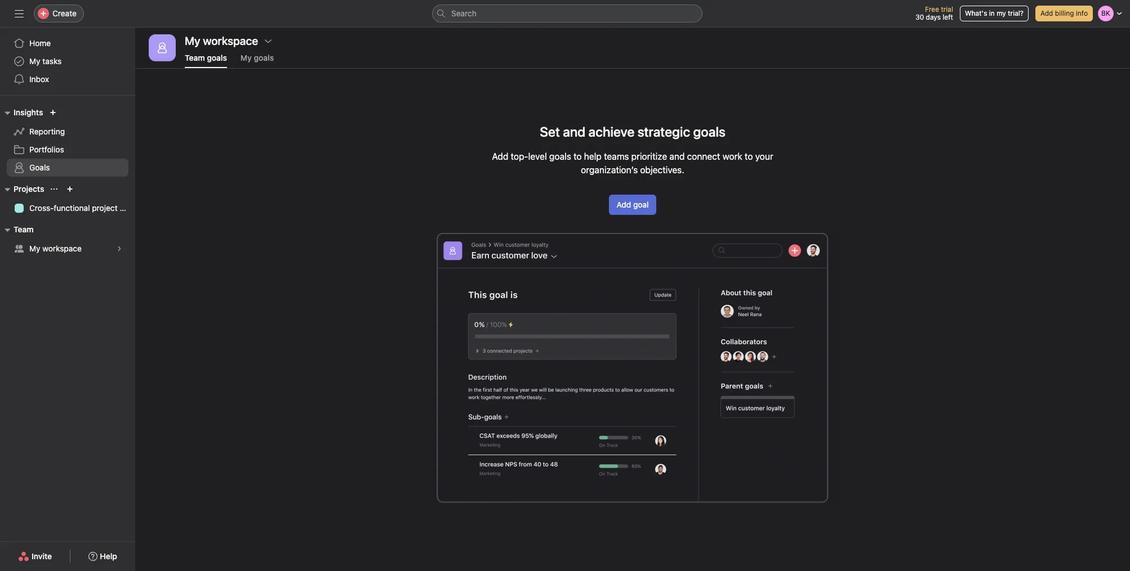 Task type: locate. For each thing, give the bounding box(es) containing it.
show options image
[[264, 37, 273, 46]]

my down 'team' dropdown button
[[29, 244, 40, 254]]

goals
[[207, 53, 227, 63], [254, 53, 274, 63], [549, 152, 571, 162]]

new image
[[50, 109, 57, 116]]

search button
[[432, 5, 703, 23]]

my goals
[[241, 53, 274, 63]]

cross-functional project plan
[[29, 203, 135, 213]]

2 horizontal spatial goals
[[549, 152, 571, 162]]

new project or portfolio image
[[67, 186, 73, 193]]

0 horizontal spatial and
[[563, 124, 585, 140]]

team inside dropdown button
[[14, 225, 34, 234]]

insights button
[[0, 106, 43, 119]]

2 horizontal spatial add
[[1041, 9, 1053, 17]]

goals down show options icon
[[254, 53, 274, 63]]

and right set
[[563, 124, 585, 140]]

2 to from the left
[[745, 152, 753, 162]]

my left tasks
[[29, 56, 40, 66]]

global element
[[0, 28, 135, 95]]

inbox link
[[7, 70, 128, 88]]

1 horizontal spatial goals
[[254, 53, 274, 63]]

1 horizontal spatial to
[[745, 152, 753, 162]]

help
[[584, 152, 602, 162]]

to left 'help'
[[574, 152, 582, 162]]

goals
[[29, 163, 50, 172]]

teams element
[[0, 220, 135, 260]]

0 horizontal spatial team
[[14, 225, 34, 234]]

my goals link
[[241, 53, 274, 68]]

strategic goals
[[638, 124, 726, 140]]

tasks
[[42, 56, 62, 66]]

1 horizontal spatial and
[[669, 152, 685, 162]]

and up objectives.
[[669, 152, 685, 162]]

1 vertical spatial add
[[492, 152, 508, 162]]

search
[[451, 8, 477, 18]]

work
[[723, 152, 742, 162]]

add left top-
[[492, 152, 508, 162]]

team
[[185, 53, 205, 63], [14, 225, 34, 234]]

0 vertical spatial add
[[1041, 9, 1053, 17]]

add for add goal
[[617, 200, 631, 210]]

level
[[528, 152, 547, 162]]

0 horizontal spatial add
[[492, 152, 508, 162]]

trial
[[941, 5, 953, 14]]

hide sidebar image
[[15, 9, 24, 18]]

add inside the add top-level goals to help teams prioritize and connect work to your organization's objectives.
[[492, 152, 508, 162]]

home link
[[7, 34, 128, 52]]

your
[[755, 152, 773, 162]]

to
[[574, 152, 582, 162], [745, 152, 753, 162]]

0 horizontal spatial to
[[574, 152, 582, 162]]

my
[[241, 53, 252, 63], [29, 56, 40, 66], [29, 244, 40, 254]]

my inside teams element
[[29, 244, 40, 254]]

my down my workspace
[[241, 53, 252, 63]]

insights
[[14, 108, 43, 117]]

home
[[29, 38, 51, 48]]

invite
[[32, 552, 52, 562]]

add
[[1041, 9, 1053, 17], [492, 152, 508, 162], [617, 200, 631, 210]]

my workspace
[[29, 244, 82, 254]]

add goal button
[[609, 195, 656, 215]]

1 vertical spatial team
[[14, 225, 34, 234]]

team down cross-
[[14, 225, 34, 234]]

1 horizontal spatial add
[[617, 200, 631, 210]]

help button
[[81, 547, 124, 567]]

my inside global element
[[29, 56, 40, 66]]

2 vertical spatial add
[[617, 200, 631, 210]]

projects
[[14, 184, 44, 194]]

goals right level
[[549, 152, 571, 162]]

1 vertical spatial and
[[669, 152, 685, 162]]

what's
[[965, 9, 987, 17]]

1 horizontal spatial team
[[185, 53, 205, 63]]

workspace
[[42, 244, 82, 254]]

and
[[563, 124, 585, 140], [669, 152, 685, 162]]

1 to from the left
[[574, 152, 582, 162]]

goals down my workspace
[[207, 53, 227, 63]]

0 vertical spatial team
[[185, 53, 205, 63]]

add left the billing
[[1041, 9, 1053, 17]]

what's in my trial?
[[965, 9, 1024, 17]]

add for add top-level goals to help teams prioritize and connect work to your organization's objectives.
[[492, 152, 508, 162]]

free trial 30 days left
[[916, 5, 953, 21]]

add billing info button
[[1035, 6, 1093, 21]]

my for my tasks
[[29, 56, 40, 66]]

free
[[925, 5, 939, 14]]

to left your
[[745, 152, 753, 162]]

0 horizontal spatial goals
[[207, 53, 227, 63]]

team down my workspace
[[185, 53, 205, 63]]

portfolios link
[[7, 141, 128, 159]]

cross-functional project plan link
[[7, 199, 135, 217]]

trial?
[[1008, 9, 1024, 17]]

and inside the add top-level goals to help teams prioritize and connect work to your organization's objectives.
[[669, 152, 685, 162]]

achieve
[[588, 124, 635, 140]]

goals for my goals
[[254, 53, 274, 63]]

add left goal
[[617, 200, 631, 210]]



Task type: vqa. For each thing, say whether or not it's contained in the screenshot.
Home
yes



Task type: describe. For each thing, give the bounding box(es) containing it.
functional
[[54, 203, 90, 213]]

billing
[[1055, 9, 1074, 17]]

left
[[943, 13, 953, 21]]

create button
[[34, 5, 84, 23]]

connect
[[687, 152, 720, 162]]

see details, my workspace image
[[116, 246, 123, 252]]

add goal
[[617, 200, 649, 210]]

team for team goals
[[185, 53, 205, 63]]

0 vertical spatial and
[[563, 124, 585, 140]]

teams
[[604, 152, 629, 162]]

my workspace
[[185, 34, 258, 47]]

days
[[926, 13, 941, 21]]

set and achieve strategic goals
[[540, 124, 726, 140]]

inbox
[[29, 74, 49, 84]]

help
[[100, 552, 117, 562]]

invite button
[[11, 547, 59, 567]]

info
[[1076, 9, 1088, 17]]

my for my workspace
[[29, 244, 40, 254]]

my workspace link
[[7, 240, 128, 258]]

in
[[989, 9, 995, 17]]

top-
[[511, 152, 528, 162]]

projects element
[[0, 179, 135, 220]]

team button
[[0, 223, 34, 237]]

my for my goals
[[241, 53, 252, 63]]

projects button
[[0, 183, 44, 196]]

show options, current sort, top image
[[51, 186, 58, 193]]

goals link
[[7, 159, 128, 177]]

what's in my trial? button
[[960, 6, 1029, 21]]

prioritize
[[631, 152, 667, 162]]

set
[[540, 124, 560, 140]]

add billing info
[[1041, 9, 1088, 17]]

reporting
[[29, 127, 65, 136]]

goals for team goals
[[207, 53, 227, 63]]

project
[[92, 203, 118, 213]]

objectives.
[[640, 165, 684, 175]]

my tasks
[[29, 56, 62, 66]]

search list box
[[432, 5, 703, 23]]

reporting link
[[7, 123, 128, 141]]

team for team
[[14, 225, 34, 234]]

add for add billing info
[[1041, 9, 1053, 17]]

insights element
[[0, 103, 135, 179]]

cross-
[[29, 203, 54, 213]]

create
[[52, 8, 77, 18]]

organization's
[[581, 165, 638, 175]]

my tasks link
[[7, 52, 128, 70]]

portfolios
[[29, 145, 64, 154]]

team goals
[[185, 53, 227, 63]]

plan
[[120, 203, 135, 213]]

30
[[916, 13, 924, 21]]

add top-level goals to help teams prioritize and connect work to your organization's objectives.
[[492, 152, 773, 175]]

my
[[997, 9, 1006, 17]]

goals inside the add top-level goals to help teams prioritize and connect work to your organization's objectives.
[[549, 152, 571, 162]]

goal
[[633, 200, 649, 210]]

team goals link
[[185, 53, 227, 68]]



